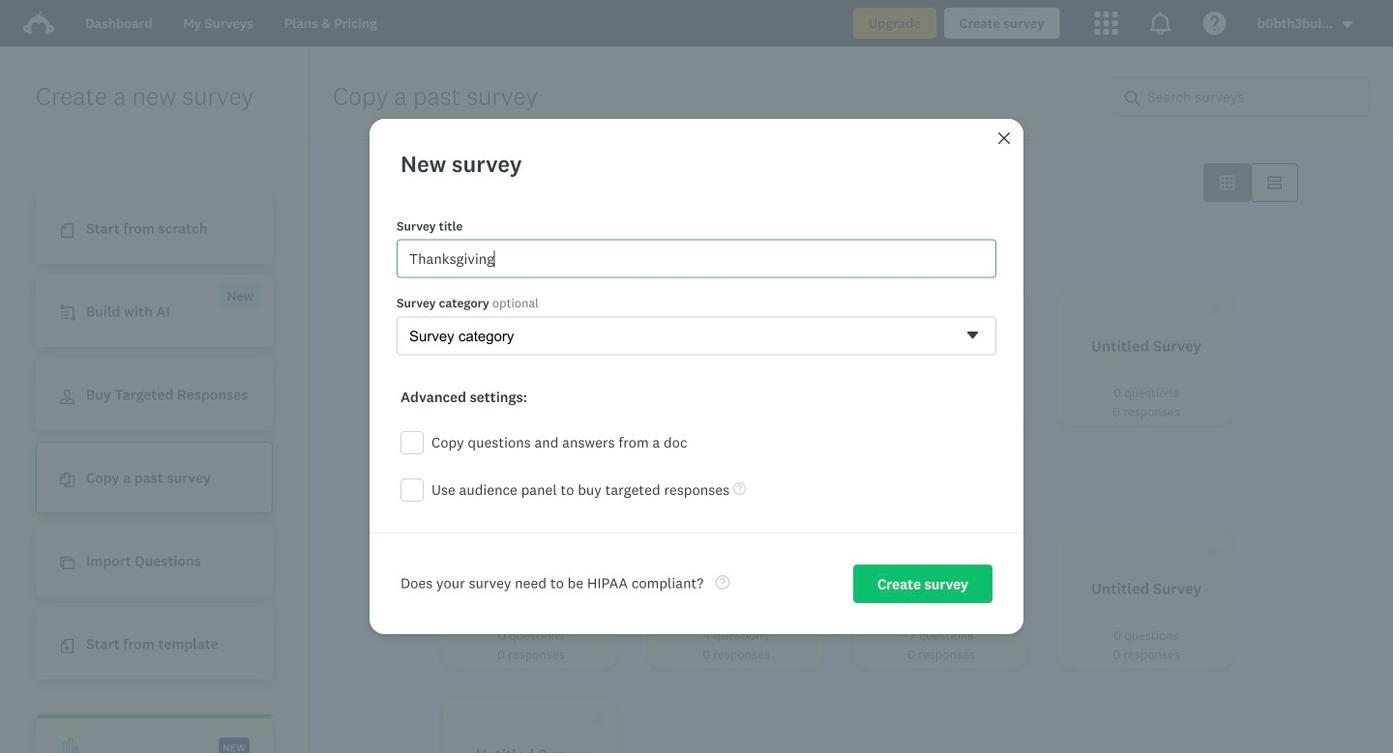 Task type: vqa. For each thing, say whether or not it's contained in the screenshot.
the bottommost StarFilled icon
yes



Task type: locate. For each thing, give the bounding box(es) containing it.
starfilled image
[[796, 302, 811, 316], [591, 711, 606, 726]]

documentplus image
[[60, 640, 75, 654]]

products icon image
[[1095, 12, 1118, 35], [1095, 12, 1118, 35]]

0 horizontal spatial help image
[[715, 576, 730, 590]]

search image
[[1125, 91, 1140, 105]]

brand logo image
[[23, 8, 54, 39], [23, 12, 54, 35]]

1 brand logo image from the top
[[23, 8, 54, 39]]

dialog
[[370, 119, 1024, 635]]

0 vertical spatial help image
[[734, 483, 746, 495]]

starfilled image
[[591, 302, 606, 316], [1207, 302, 1221, 316], [1002, 545, 1016, 559], [1207, 545, 1221, 559]]

0 vertical spatial starfilled image
[[796, 302, 811, 316]]

help image
[[734, 483, 746, 495], [715, 576, 730, 590]]

1 vertical spatial starfilled image
[[591, 711, 606, 726]]

Search surveys field
[[1140, 78, 1369, 115]]

dropdown arrow icon image
[[1341, 18, 1355, 31], [1343, 21, 1353, 28]]

close image
[[999, 133, 1010, 144]]



Task type: describe. For each thing, give the bounding box(es) containing it.
1 horizontal spatial help image
[[734, 483, 746, 495]]

grid image
[[1220, 176, 1235, 190]]

2 brand logo image from the top
[[23, 12, 54, 35]]

document image
[[60, 224, 75, 238]]

1 vertical spatial help image
[[715, 576, 730, 590]]

user image
[[60, 390, 75, 405]]

textboxmultiple image
[[1268, 176, 1282, 190]]

0 horizontal spatial starfilled image
[[591, 711, 606, 726]]

Survey name field
[[397, 240, 997, 278]]

close image
[[997, 131, 1012, 146]]

documentclone image
[[60, 473, 75, 488]]

clone image
[[60, 557, 75, 571]]

1 horizontal spatial starfilled image
[[796, 302, 811, 316]]

notification center icon image
[[1149, 12, 1173, 35]]

help icon image
[[1203, 12, 1227, 35]]



